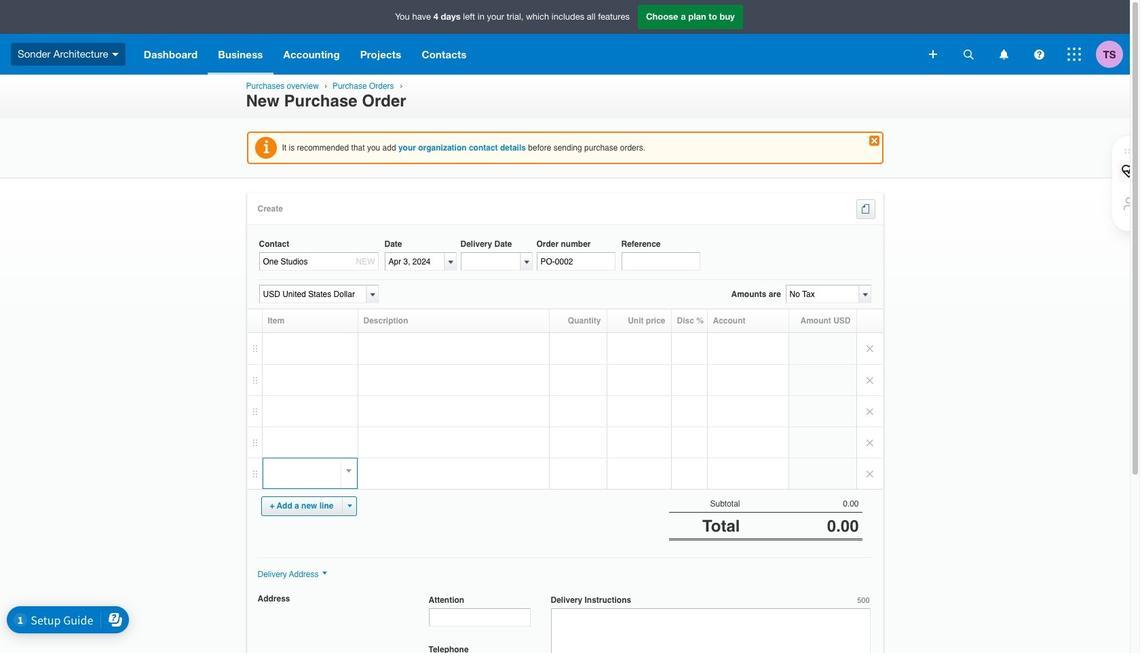 Task type: vqa. For each thing, say whether or not it's contained in the screenshot.
the Panel body 'DOCUMENT'
no



Task type: locate. For each thing, give the bounding box(es) containing it.
None text field
[[259, 253, 378, 271], [385, 253, 444, 271], [786, 285, 859, 304], [263, 459, 344, 478], [259, 253, 378, 271], [385, 253, 444, 271], [786, 285, 859, 304], [263, 459, 344, 478]]

banner
[[0, 0, 1130, 75]]

1 horizontal spatial svg image
[[964, 49, 974, 59]]

2 horizontal spatial svg image
[[1068, 48, 1082, 61]]

svg image
[[1000, 49, 1009, 59], [1034, 49, 1045, 59], [112, 53, 119, 56]]

1 horizontal spatial svg image
[[1000, 49, 1009, 59]]

0 horizontal spatial svg image
[[112, 53, 119, 56]]

Select a currency text field
[[259, 285, 366, 304]]

None text field
[[461, 253, 520, 271], [537, 253, 615, 271], [622, 253, 700, 271], [429, 609, 531, 628], [551, 609, 871, 654], [461, 253, 520, 271], [537, 253, 615, 271], [622, 253, 700, 271], [429, 609, 531, 628], [551, 609, 871, 654]]

2 horizontal spatial svg image
[[1034, 49, 1045, 59]]

0 horizontal spatial svg image
[[929, 50, 938, 58]]

el image
[[872, 205, 874, 214]]

svg image
[[1068, 48, 1082, 61], [964, 49, 974, 59], [929, 50, 938, 58]]



